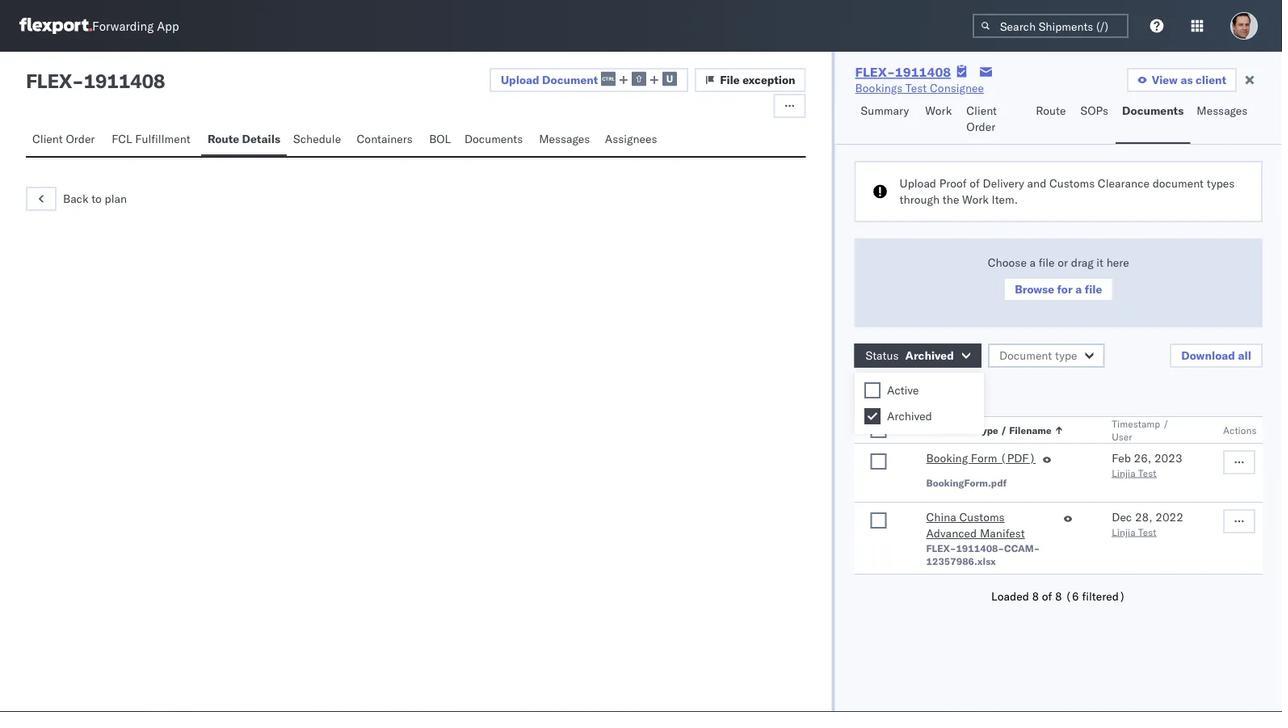 Task type: locate. For each thing, give the bounding box(es) containing it.
uploaded
[[855, 385, 907, 399]]

customs
[[1050, 176, 1095, 190], [960, 510, 1005, 524]]

fcl fulfillment button
[[105, 124, 201, 156]]

documents button down the view
[[1116, 96, 1191, 144]]

1 horizontal spatial documents
[[1123, 103, 1184, 118]]

None checkbox
[[871, 422, 887, 438]]

1 horizontal spatial upload
[[900, 176, 937, 190]]

0 horizontal spatial documents
[[465, 132, 523, 146]]

customs right the and
[[1050, 176, 1095, 190]]

archived down uploaded files ∙ 8
[[887, 409, 933, 423]]

1 linjia from the top
[[1112, 467, 1136, 479]]

route for route details
[[208, 132, 239, 146]]

1911408-
[[957, 542, 1005, 554]]

1 vertical spatial file
[[1085, 282, 1103, 296]]

1 horizontal spatial client order button
[[960, 96, 1030, 144]]

route left sops
[[1036, 103, 1066, 118]]

messages button down client
[[1191, 96, 1257, 144]]

linjia down the feb
[[1112, 467, 1136, 479]]

route inside route details 'button'
[[208, 132, 239, 146]]

1 vertical spatial customs
[[960, 510, 1005, 524]]

type
[[977, 424, 999, 436]]

dec 28, 2022 linjia test
[[1112, 510, 1184, 538]]

upload for upload proof of delivery and customs clearance document types through the work item.
[[900, 176, 937, 190]]

linjia down dec
[[1112, 526, 1136, 538]]

messages button
[[1191, 96, 1257, 144], [533, 124, 599, 156]]

flex- inside flex-1911408-ccam- 12357986.xlsx
[[927, 542, 957, 554]]

back to plan
[[63, 192, 127, 206]]

of right proof
[[970, 176, 980, 190]]

a right for
[[1076, 282, 1082, 296]]

1 horizontal spatial file
[[1085, 282, 1103, 296]]

test inside feb 26, 2023 linjia test
[[1139, 467, 1157, 479]]

messages
[[1197, 103, 1248, 118], [539, 132, 590, 146]]

0 horizontal spatial order
[[66, 132, 95, 146]]

0 horizontal spatial /
[[1001, 424, 1007, 436]]

2 linjia from the top
[[1112, 526, 1136, 538]]

1 vertical spatial test
[[1139, 467, 1157, 479]]

messages down client
[[1197, 103, 1248, 118]]

file
[[1039, 255, 1055, 270], [1085, 282, 1103, 296]]

timestamp
[[1112, 417, 1161, 430]]

flex- for 1911408
[[856, 64, 895, 80]]

/ right type
[[1001, 424, 1007, 436]]

1 horizontal spatial a
[[1076, 282, 1082, 296]]

work right the
[[963, 192, 989, 207]]

1 horizontal spatial flex-
[[927, 542, 957, 554]]

2 horizontal spatial 8
[[1056, 589, 1063, 603]]

0 horizontal spatial of
[[970, 176, 980, 190]]

0 horizontal spatial customs
[[960, 510, 1005, 524]]

0 horizontal spatial documents button
[[458, 124, 533, 156]]

dec
[[1112, 510, 1133, 524]]

flex-
[[856, 64, 895, 80], [927, 542, 957, 554]]

test down 28,
[[1139, 526, 1157, 538]]

document type
[[1000, 348, 1078, 363]]

2 horizontal spatial document
[[1000, 348, 1053, 363]]

all
[[1239, 348, 1252, 363]]

of inside upload proof of delivery and customs clearance document types through the work item.
[[970, 176, 980, 190]]

0 horizontal spatial document
[[542, 72, 598, 87]]

route details button
[[201, 124, 287, 156]]

summary button
[[855, 96, 919, 144]]

client down consignee
[[967, 103, 997, 118]]

file left the or on the top of the page
[[1039, 255, 1055, 270]]

1 vertical spatial route
[[208, 132, 239, 146]]

document for document type
[[1000, 348, 1053, 363]]

0 horizontal spatial upload
[[501, 72, 540, 87]]

1 vertical spatial client
[[32, 132, 63, 146]]

test down flex-1911408
[[906, 81, 927, 95]]

order
[[967, 120, 996, 134], [66, 132, 95, 146]]

file inside button
[[1085, 282, 1103, 296]]

fcl fulfillment
[[112, 132, 190, 146]]

1 vertical spatial of
[[1043, 589, 1053, 603]]

client order for the rightmost client order button
[[967, 103, 997, 134]]

client order button left fcl
[[26, 124, 105, 156]]

0 vertical spatial linjia
[[1112, 467, 1136, 479]]

0 vertical spatial upload
[[501, 72, 540, 87]]

flex-1911408
[[856, 64, 952, 80]]

messages down upload document
[[539, 132, 590, 146]]

sops button
[[1075, 96, 1116, 144]]

a right "choose" at the top of page
[[1030, 255, 1036, 270]]

flex-1911408 link
[[856, 64, 952, 80]]

status
[[866, 348, 899, 363]]

0 horizontal spatial file
[[1039, 255, 1055, 270]]

0 horizontal spatial a
[[1030, 255, 1036, 270]]

1 vertical spatial work
[[963, 192, 989, 207]]

-
[[72, 69, 84, 93]]

0 vertical spatial documents
[[1123, 103, 1184, 118]]

1 horizontal spatial of
[[1043, 589, 1053, 603]]

1 vertical spatial flex-
[[927, 542, 957, 554]]

0 vertical spatial file
[[1039, 255, 1055, 270]]

None checkbox
[[865, 382, 881, 398], [865, 408, 881, 424], [871, 453, 887, 470], [871, 512, 887, 529], [865, 382, 881, 398], [865, 408, 881, 424], [871, 453, 887, 470], [871, 512, 887, 529]]

customs up manifest
[[960, 510, 1005, 524]]

bookings test consignee
[[856, 81, 985, 95]]

1 horizontal spatial /
[[1163, 417, 1169, 430]]

drag
[[1072, 255, 1094, 270]]

1 horizontal spatial messages
[[1197, 103, 1248, 118]]

client order button down consignee
[[960, 96, 1030, 144]]

0 vertical spatial of
[[970, 176, 980, 190]]

client for the leftmost client order button
[[32, 132, 63, 146]]

1 horizontal spatial 1911408
[[895, 64, 952, 80]]

flex- down advanced at bottom right
[[927, 542, 957, 554]]

upload inside upload proof of delivery and customs clearance document types through the work item.
[[900, 176, 937, 190]]

1 vertical spatial upload
[[900, 176, 937, 190]]

8 left (6
[[1056, 589, 1063, 603]]

28,
[[1136, 510, 1153, 524]]

0 vertical spatial a
[[1030, 255, 1036, 270]]

linjia inside dec 28, 2022 linjia test
[[1112, 526, 1136, 538]]

0 horizontal spatial 1911408
[[84, 69, 165, 93]]

route for route
[[1036, 103, 1066, 118]]

0 horizontal spatial messages
[[539, 132, 590, 146]]

test for feb
[[1139, 467, 1157, 479]]

1 horizontal spatial route
[[1036, 103, 1066, 118]]

a inside button
[[1076, 282, 1082, 296]]

choose a file or drag it here
[[988, 255, 1130, 270]]

0 vertical spatial flex-
[[856, 64, 895, 80]]

upload inside upload document button
[[501, 72, 540, 87]]

2023
[[1155, 451, 1183, 465]]

booking
[[927, 451, 968, 465]]

documents button right 'bol'
[[458, 124, 533, 156]]

sops
[[1081, 103, 1109, 118]]

types
[[1207, 176, 1235, 190]]

1 vertical spatial messages
[[539, 132, 590, 146]]

1 horizontal spatial work
[[963, 192, 989, 207]]

0 horizontal spatial route
[[208, 132, 239, 146]]

0 vertical spatial route
[[1036, 103, 1066, 118]]

form
[[971, 451, 998, 465]]

1911408
[[895, 64, 952, 80], [84, 69, 165, 93]]

documents
[[1123, 103, 1184, 118], [465, 132, 523, 146]]

clearance
[[1098, 176, 1150, 190]]

assignees button
[[599, 124, 667, 156]]

of for 8
[[1043, 589, 1053, 603]]

test for dec
[[1139, 526, 1157, 538]]

1911408 down forwarding
[[84, 69, 165, 93]]

work
[[926, 103, 952, 118], [963, 192, 989, 207]]

1 vertical spatial linjia
[[1112, 526, 1136, 538]]

work inside button
[[926, 103, 952, 118]]

0 vertical spatial work
[[926, 103, 952, 118]]

1 horizontal spatial client
[[967, 103, 997, 118]]

order right work button
[[967, 120, 996, 134]]

flex - 1911408
[[26, 69, 165, 93]]

test down 26,
[[1139, 467, 1157, 479]]

archived
[[906, 348, 955, 363], [887, 409, 933, 423]]

file exception
[[720, 73, 796, 87]]

documents button
[[1116, 96, 1191, 144], [458, 124, 533, 156]]

0 horizontal spatial client
[[32, 132, 63, 146]]

route inside route button
[[1036, 103, 1066, 118]]

8
[[946, 385, 953, 399], [1033, 589, 1040, 603], [1056, 589, 1063, 603]]

flexport. image
[[19, 18, 92, 34]]

flex- up bookings
[[856, 64, 895, 80]]

documents right bol button
[[465, 132, 523, 146]]

fcl
[[112, 132, 132, 146]]

1911408 up bookings test consignee
[[895, 64, 952, 80]]

0 horizontal spatial work
[[926, 103, 952, 118]]

1 horizontal spatial client order
[[967, 103, 997, 134]]

client down flex
[[32, 132, 63, 146]]

0 vertical spatial client
[[967, 103, 997, 118]]

1 horizontal spatial documents button
[[1116, 96, 1191, 144]]

8 right ∙
[[946, 385, 953, 399]]

client order down consignee
[[967, 103, 997, 134]]

forwarding app
[[92, 18, 179, 34]]

1 vertical spatial a
[[1076, 282, 1082, 296]]

ccam-
[[1005, 542, 1040, 554]]

loaded
[[992, 589, 1030, 603]]

1 horizontal spatial customs
[[1050, 176, 1095, 190]]

8 for of
[[1056, 589, 1063, 603]]

0 vertical spatial customs
[[1050, 176, 1095, 190]]

8 right 'loaded'
[[1033, 589, 1040, 603]]

/ right timestamp
[[1163, 417, 1169, 430]]

of left (6
[[1043, 589, 1053, 603]]

it
[[1097, 255, 1104, 270]]

client order left fcl
[[32, 132, 95, 146]]

0 horizontal spatial 8
[[946, 385, 953, 399]]

bol
[[429, 132, 451, 146]]

archived up the files
[[906, 348, 955, 363]]

documents down the view
[[1123, 103, 1184, 118]]

test inside dec 28, 2022 linjia test
[[1139, 526, 1157, 538]]

2 vertical spatial document
[[927, 424, 975, 436]]

messages button down upload document
[[533, 124, 599, 156]]

bookings
[[856, 81, 903, 95]]

test
[[906, 81, 927, 95], [1139, 467, 1157, 479], [1139, 526, 1157, 538]]

item.
[[992, 192, 1018, 207]]

file down it at the right of page
[[1085, 282, 1103, 296]]

2 vertical spatial test
[[1139, 526, 1157, 538]]

order left fcl
[[66, 132, 95, 146]]

through
[[900, 192, 940, 207]]

linjia
[[1112, 467, 1136, 479], [1112, 526, 1136, 538]]

of
[[970, 176, 980, 190], [1043, 589, 1053, 603]]

1 horizontal spatial document
[[927, 424, 975, 436]]

0 horizontal spatial flex-
[[856, 64, 895, 80]]

route left details
[[208, 132, 239, 146]]

fulfillment
[[135, 132, 190, 146]]

1 vertical spatial document
[[1000, 348, 1053, 363]]

customs inside upload proof of delivery and customs clearance document types through the work item.
[[1050, 176, 1095, 190]]

upload
[[501, 72, 540, 87], [900, 176, 937, 190]]

document
[[542, 72, 598, 87], [1000, 348, 1053, 363], [927, 424, 975, 436]]

0 horizontal spatial client order
[[32, 132, 95, 146]]

work down consignee
[[926, 103, 952, 118]]

feb 26, 2023 linjia test
[[1112, 451, 1183, 479]]

download all button
[[1171, 344, 1263, 368]]

feb
[[1112, 451, 1132, 465]]

china
[[927, 510, 957, 524]]

files
[[910, 385, 933, 399]]

linjia inside feb 26, 2023 linjia test
[[1112, 467, 1136, 479]]



Task type: describe. For each thing, give the bounding box(es) containing it.
bookingform.pdf
[[927, 476, 1007, 489]]

china customs advanced manifest link
[[927, 509, 1057, 542]]

0 horizontal spatial messages button
[[533, 124, 599, 156]]

booking form (pdf)
[[927, 451, 1036, 465]]

0 vertical spatial archived
[[906, 348, 955, 363]]

to
[[92, 192, 102, 206]]

filtered)
[[1083, 589, 1126, 603]]

flex-1911408-ccam- 12357986.xlsx
[[927, 542, 1040, 567]]

1 vertical spatial documents
[[465, 132, 523, 146]]

document type / filename
[[927, 424, 1052, 436]]

upload proof of delivery and customs clearance document types through the work item.
[[900, 176, 1235, 207]]

work inside upload proof of delivery and customs clearance document types through the work item.
[[963, 192, 989, 207]]

containers
[[357, 132, 413, 146]]

uploaded files ∙ 8
[[855, 385, 953, 399]]

browse
[[1015, 282, 1055, 296]]

manifest
[[980, 526, 1026, 540]]

exception
[[743, 73, 796, 87]]

∙
[[936, 385, 943, 399]]

summary
[[861, 103, 909, 118]]

timestamp / user button
[[1109, 414, 1191, 443]]

client
[[1196, 73, 1227, 87]]

active
[[887, 383, 919, 397]]

and
[[1028, 176, 1047, 190]]

plan
[[105, 192, 127, 206]]

containers button
[[350, 124, 423, 156]]

(6
[[1066, 589, 1080, 603]]

forwarding
[[92, 18, 154, 34]]

0 vertical spatial messages
[[1197, 103, 1248, 118]]

linjia for feb
[[1112, 467, 1136, 479]]

document for document type / filename
[[927, 424, 975, 436]]

timestamp / user
[[1112, 417, 1169, 443]]

the
[[943, 192, 960, 207]]

delivery
[[983, 176, 1025, 190]]

view as client button
[[1127, 68, 1237, 92]]

linjia for dec
[[1112, 526, 1136, 538]]

flex- for 1911408-
[[927, 542, 957, 554]]

/ inside timestamp / user
[[1163, 417, 1169, 430]]

1 horizontal spatial messages button
[[1191, 96, 1257, 144]]

advanced
[[927, 526, 977, 540]]

upload document button
[[490, 68, 689, 92]]

client for the rightmost client order button
[[967, 103, 997, 118]]

customs inside china customs advanced manifest
[[960, 510, 1005, 524]]

browse for a file button
[[1004, 277, 1114, 301]]

of for proof
[[970, 176, 980, 190]]

consignee
[[930, 81, 985, 95]]

1 horizontal spatial order
[[967, 120, 996, 134]]

2022
[[1156, 510, 1184, 524]]

Search Shipments (/) text field
[[973, 14, 1129, 38]]

schedule
[[293, 132, 341, 146]]

for
[[1058, 282, 1073, 296]]

details
[[242, 132, 281, 146]]

as
[[1181, 73, 1193, 87]]

schedule button
[[287, 124, 350, 156]]

document type button
[[988, 344, 1105, 368]]

flex
[[26, 69, 72, 93]]

browse for a file
[[1015, 282, 1103, 296]]

download
[[1182, 348, 1236, 363]]

upload for upload document
[[501, 72, 540, 87]]

view as client
[[1152, 73, 1227, 87]]

1 vertical spatial archived
[[887, 409, 933, 423]]

proof
[[940, 176, 967, 190]]

bookings test consignee link
[[856, 80, 985, 96]]

file
[[720, 73, 740, 87]]

bol button
[[423, 124, 458, 156]]

0 horizontal spatial client order button
[[26, 124, 105, 156]]

0 vertical spatial document
[[542, 72, 598, 87]]

status archived
[[866, 348, 955, 363]]

user
[[1112, 430, 1133, 443]]

document
[[1153, 176, 1204, 190]]

26,
[[1135, 451, 1152, 465]]

document type / filename button
[[923, 420, 1080, 436]]

0 vertical spatial test
[[906, 81, 927, 95]]

client order for the leftmost client order button
[[32, 132, 95, 146]]

view
[[1152, 73, 1178, 87]]

route details
[[208, 132, 281, 146]]

work button
[[919, 96, 960, 144]]

back
[[63, 192, 89, 206]]

choose
[[988, 255, 1027, 270]]

route button
[[1030, 96, 1075, 144]]

12357986.xlsx
[[927, 555, 996, 567]]

or
[[1058, 255, 1069, 270]]

filename
[[1010, 424, 1052, 436]]

type
[[1056, 348, 1078, 363]]

booking form (pdf) link
[[927, 450, 1036, 470]]

forwarding app link
[[19, 18, 179, 34]]

here
[[1107, 255, 1130, 270]]

download all
[[1182, 348, 1252, 363]]

china customs advanced manifest
[[927, 510, 1026, 540]]

1 horizontal spatial 8
[[1033, 589, 1040, 603]]

8 for ∙
[[946, 385, 953, 399]]

actions
[[1224, 424, 1257, 436]]



Task type: vqa. For each thing, say whether or not it's contained in the screenshot.
Schedule Pickup from Los Angeles, CA link associated with second Schedule Pickup from Los Angeles, CA button from the bottom
no



